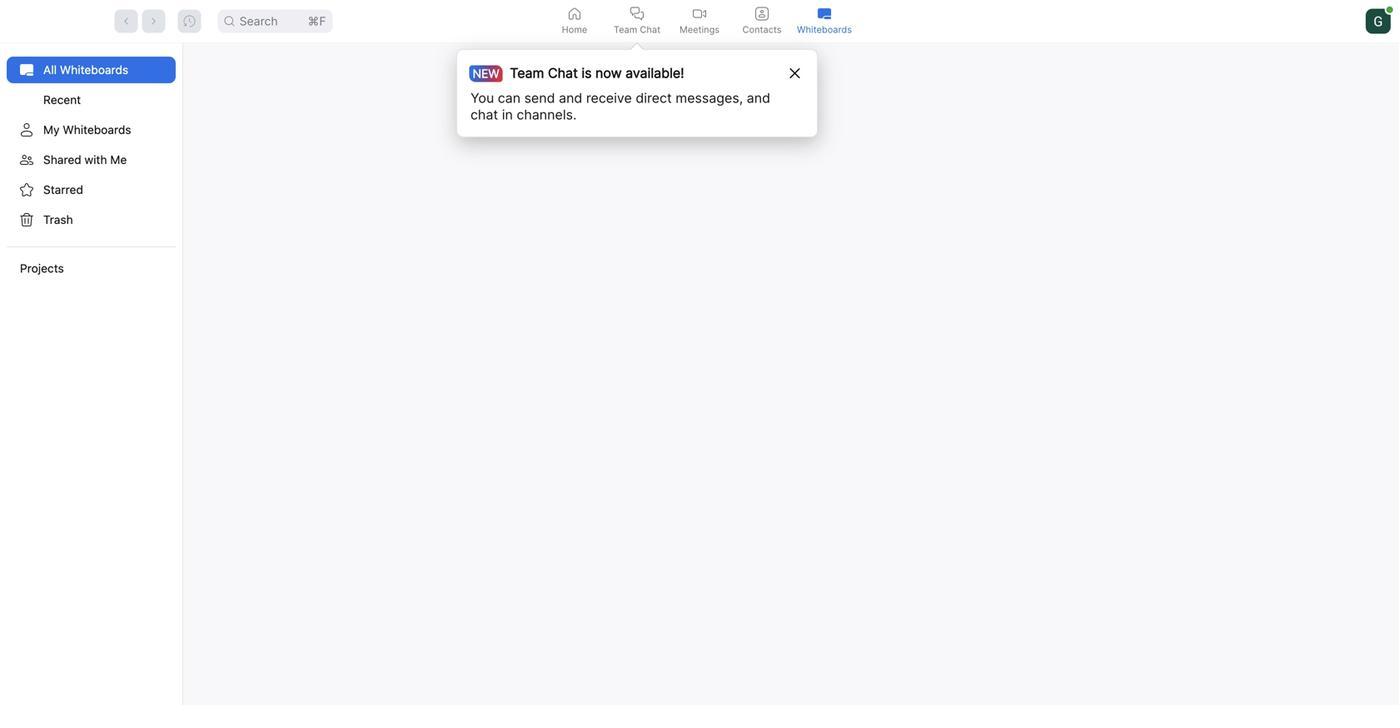 Task type: describe. For each thing, give the bounding box(es) containing it.
you can send and receive direct messages, and chat in channels.
[[470, 90, 770, 123]]

2 and from the left
[[747, 90, 770, 106]]

team chat is now available!
[[510, 65, 684, 81]]

contacts
[[742, 24, 782, 35]]

available!
[[626, 65, 684, 81]]

team for team chat
[[614, 24, 637, 35]]

you can send and receive direct messages, and chat in channels. element
[[470, 90, 787, 123]]

whiteboard small image
[[818, 7, 831, 20]]

tooltip containing team chat is now available!
[[456, 42, 818, 137]]

receive
[[586, 90, 632, 106]]

team chat button
[[606, 0, 668, 42]]

direct
[[636, 90, 672, 106]]

in
[[502, 107, 513, 123]]

team chat is now available! element
[[475, 63, 684, 83]]

you
[[470, 90, 494, 106]]

now
[[595, 65, 622, 81]]

can
[[498, 90, 521, 106]]

meetings
[[679, 24, 720, 35]]

meetings button
[[668, 0, 731, 42]]

avatar image
[[1366, 9, 1391, 34]]

send
[[524, 90, 555, 106]]

whiteboards
[[797, 24, 852, 35]]

team chat image
[[630, 7, 644, 20]]

team chat image
[[630, 7, 644, 20]]

whiteboards button
[[793, 0, 856, 42]]

channels.
[[517, 107, 577, 123]]



Task type: vqa. For each thing, say whether or not it's contained in the screenshot.
Chat for Team Chat is now available!
yes



Task type: locate. For each thing, give the bounding box(es) containing it.
and down team chat is now available! element
[[559, 90, 582, 106]]

chat inside button
[[640, 24, 660, 35]]

1 vertical spatial chat
[[548, 65, 578, 81]]

whiteboard small image
[[818, 7, 831, 20]]

chat
[[640, 24, 660, 35], [548, 65, 578, 81]]

tooltip
[[456, 42, 818, 137]]

team inside team chat is now available! element
[[510, 65, 544, 81]]

video on image
[[693, 7, 706, 20]]

video on image
[[693, 7, 706, 20]]

magnifier image
[[225, 16, 234, 26], [225, 16, 234, 26]]

contacts button
[[731, 0, 793, 42]]

chat down team chat icon
[[640, 24, 660, 35]]

1 horizontal spatial and
[[747, 90, 770, 106]]

0 horizontal spatial chat
[[548, 65, 578, 81]]

1 horizontal spatial chat
[[640, 24, 660, 35]]

0 vertical spatial chat
[[640, 24, 660, 35]]

messages,
[[676, 90, 743, 106]]

1 horizontal spatial team
[[614, 24, 637, 35]]

0 vertical spatial team
[[614, 24, 637, 35]]

team up send
[[510, 65, 544, 81]]

chat for team chat
[[640, 24, 660, 35]]

is
[[582, 65, 592, 81]]

home small image
[[568, 7, 581, 20], [568, 7, 581, 20]]

and right messages,
[[747, 90, 770, 106]]

team inside team chat button
[[614, 24, 637, 35]]

team down team chat icon
[[614, 24, 637, 35]]

close image
[[790, 68, 800, 78], [790, 68, 800, 78]]

profile contact image
[[755, 7, 769, 20], [755, 7, 769, 20]]

tab list
[[543, 0, 856, 42]]

team chat
[[614, 24, 660, 35]]

1 vertical spatial team
[[510, 65, 544, 81]]

chat for team chat is now available!
[[548, 65, 578, 81]]

chat
[[470, 107, 498, 123]]

0 horizontal spatial and
[[559, 90, 582, 106]]

tab list containing home
[[543, 0, 856, 42]]

⌘f
[[308, 14, 326, 28]]

home
[[562, 24, 587, 35]]

1 and from the left
[[559, 90, 582, 106]]

online image
[[1386, 6, 1393, 13], [1386, 6, 1393, 13]]

and
[[559, 90, 582, 106], [747, 90, 770, 106]]

chat inside tooltip
[[548, 65, 578, 81]]

home button
[[543, 0, 606, 42]]

0 horizontal spatial team
[[510, 65, 544, 81]]

chat left is
[[548, 65, 578, 81]]

team
[[614, 24, 637, 35], [510, 65, 544, 81]]

search
[[239, 14, 278, 28]]

team for team chat is now available!
[[510, 65, 544, 81]]



